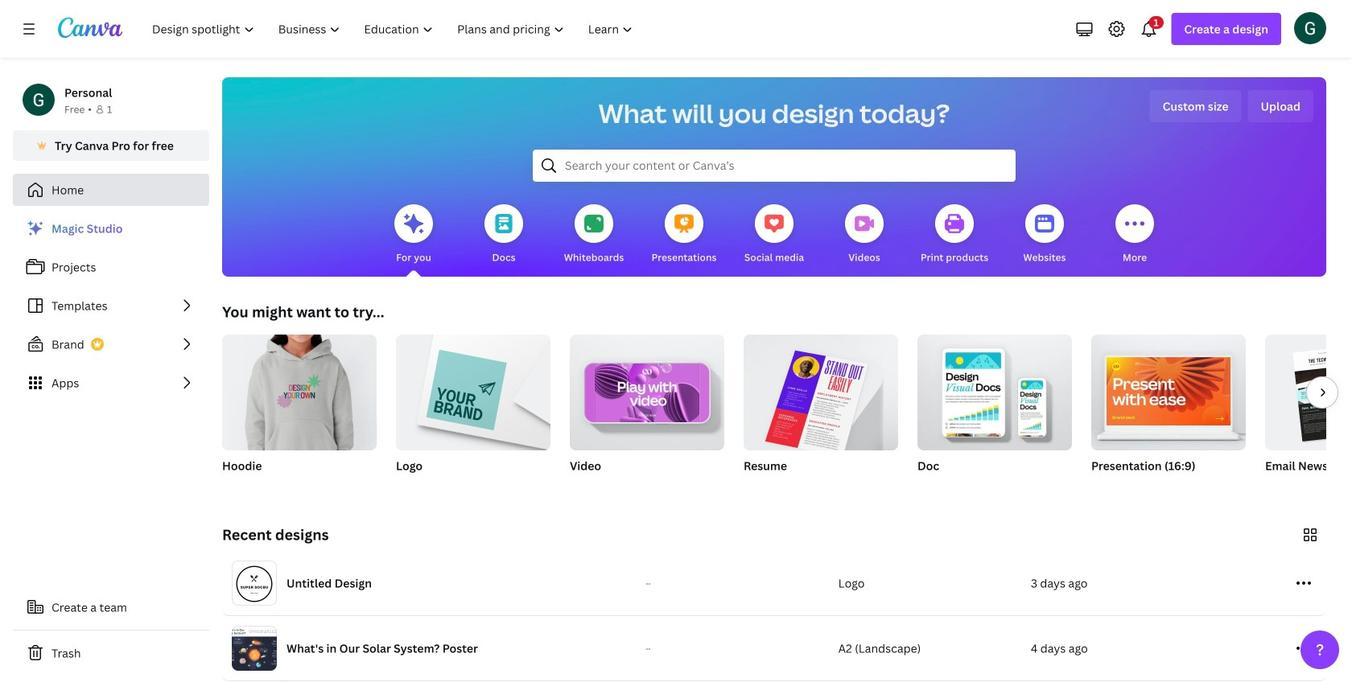 Task type: locate. For each thing, give the bounding box(es) containing it.
list
[[13, 213, 209, 399]]

group
[[222, 329, 377, 494], [222, 329, 377, 451], [396, 329, 551, 494], [396, 329, 551, 451], [570, 329, 725, 494], [570, 329, 725, 451], [744, 329, 899, 494], [744, 329, 899, 458], [918, 335, 1073, 494], [918, 335, 1073, 451], [1092, 335, 1247, 494], [1266, 335, 1353, 494]]

None search field
[[533, 150, 1016, 182]]



Task type: describe. For each thing, give the bounding box(es) containing it.
top level navigation element
[[142, 13, 647, 45]]

greg robinson image
[[1295, 12, 1327, 44]]

Search search field
[[565, 151, 984, 181]]



Task type: vqa. For each thing, say whether or not it's contained in the screenshot.
images within the Sketch to Life turns drawings into images
no



